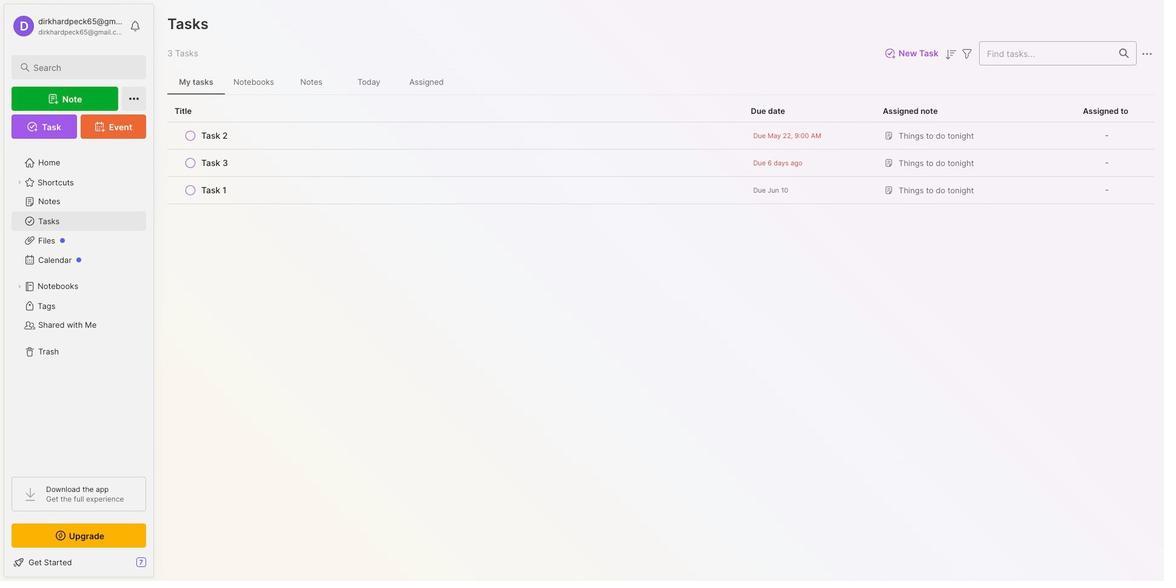 Task type: locate. For each thing, give the bounding box(es) containing it.
task 3 1 cell
[[201, 157, 228, 169]]

none search field inside main element
[[33, 60, 135, 75]]

tree inside main element
[[4, 146, 153, 466]]

expand notebooks image
[[16, 283, 23, 291]]

None search field
[[33, 60, 135, 75]]

row
[[167, 123, 1155, 150], [175, 127, 737, 144], [167, 150, 1155, 177], [175, 155, 737, 172], [167, 177, 1155, 204], [175, 182, 737, 199]]

more actions and view options image
[[1140, 47, 1155, 61]]

main element
[[0, 0, 158, 582]]

Sort tasks by… field
[[944, 46, 958, 62]]

tree
[[4, 146, 153, 466]]

Filter tasks field
[[960, 46, 975, 61]]

row group
[[167, 123, 1155, 204]]



Task type: vqa. For each thing, say whether or not it's contained in the screenshot.
Sort Tasks By… Field
yes



Task type: describe. For each thing, give the bounding box(es) containing it.
filter tasks image
[[960, 47, 975, 61]]

Account field
[[12, 14, 124, 38]]

Search text field
[[33, 62, 135, 73]]

More actions and view options field
[[1137, 46, 1155, 61]]

task 1 2 cell
[[201, 184, 227, 197]]

Find tasks… text field
[[980, 43, 1112, 63]]

Help and Learning task checklist field
[[4, 553, 153, 573]]

task 2 0 cell
[[201, 130, 228, 142]]



